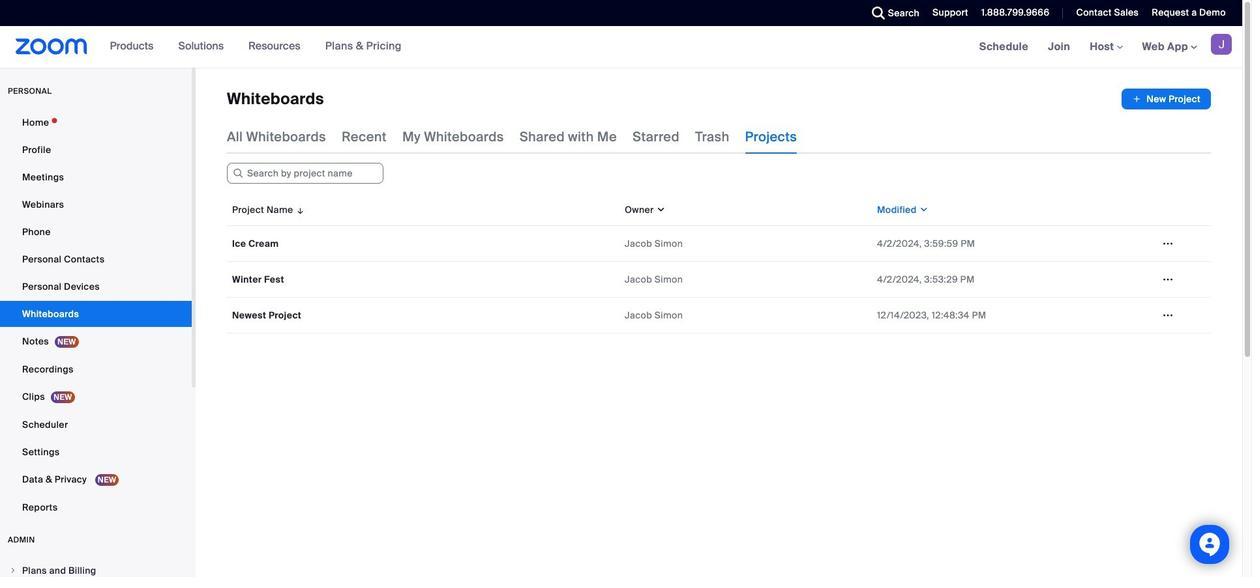 Task type: locate. For each thing, give the bounding box(es) containing it.
banner
[[0, 26, 1242, 68]]

right image
[[9, 567, 17, 575]]

1 edit project image from the top
[[1157, 274, 1178, 286]]

product information navigation
[[100, 26, 411, 68]]

1 down image from the left
[[654, 203, 666, 216]]

1 vertical spatial edit project image
[[1157, 310, 1178, 321]]

0 horizontal spatial down image
[[654, 203, 666, 216]]

0 vertical spatial edit project image
[[1157, 274, 1178, 286]]

application
[[227, 194, 1221, 344]]

meetings navigation
[[969, 26, 1242, 68]]

menu item
[[0, 559, 192, 578]]

1 horizontal spatial down image
[[917, 203, 929, 216]]

edit project image
[[1157, 274, 1178, 286], [1157, 310, 1178, 321]]

down image
[[654, 203, 666, 216], [917, 203, 929, 216]]

Search text field
[[227, 163, 383, 184]]



Task type: vqa. For each thing, say whether or not it's contained in the screenshot.
full
no



Task type: describe. For each thing, give the bounding box(es) containing it.
arrow down image
[[293, 202, 305, 218]]

personal menu menu
[[0, 110, 192, 522]]

add image
[[1132, 93, 1141, 106]]

tabs of all whiteboard page tab list
[[227, 120, 797, 154]]

2 down image from the left
[[917, 203, 929, 216]]

zoom logo image
[[16, 38, 87, 55]]

2 edit project image from the top
[[1157, 310, 1178, 321]]

profile picture image
[[1211, 34, 1232, 55]]

edit project image
[[1157, 238, 1178, 250]]



